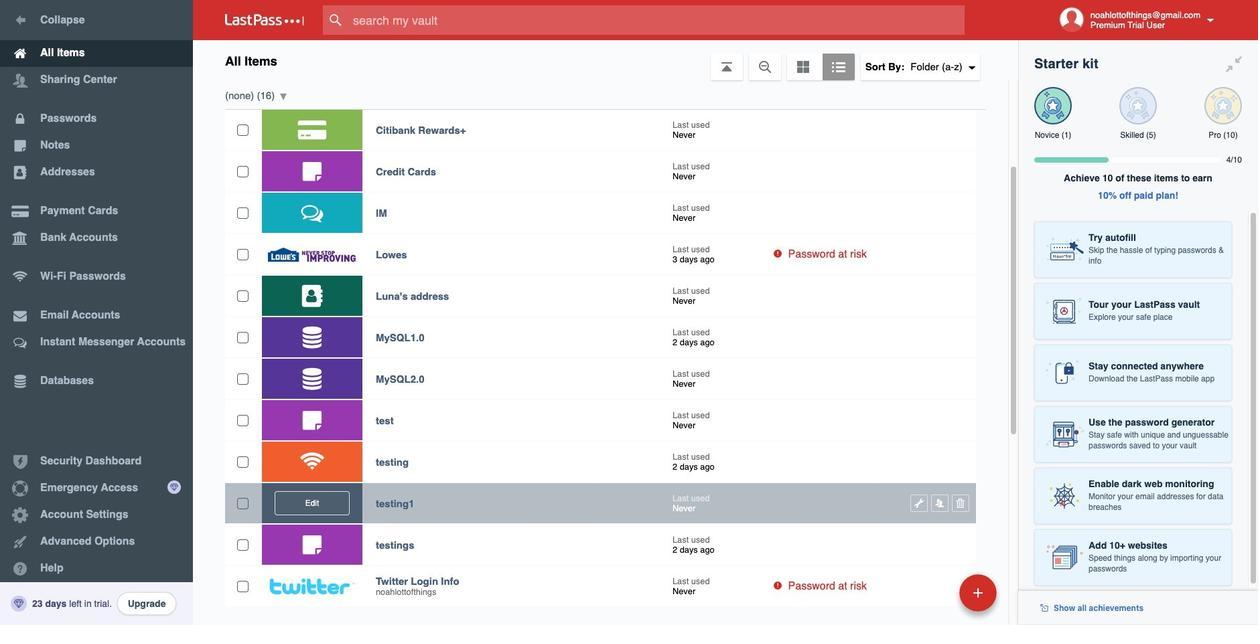 Task type: locate. For each thing, give the bounding box(es) containing it.
Search search field
[[323, 5, 991, 35]]

search my vault text field
[[323, 5, 991, 35]]

vault options navigation
[[193, 40, 1018, 80]]

new item navigation
[[867, 571, 1005, 626]]



Task type: describe. For each thing, give the bounding box(es) containing it.
new item element
[[867, 574, 1002, 612]]

main navigation navigation
[[0, 0, 193, 626]]

lastpass image
[[225, 14, 304, 26]]



